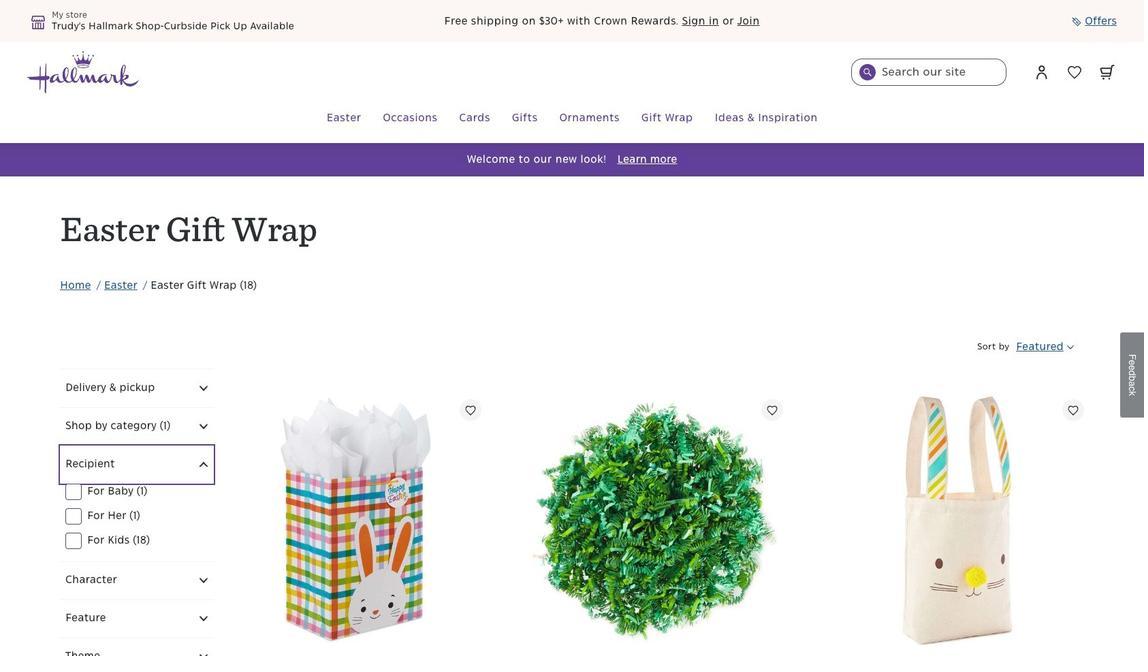 Task type: vqa. For each thing, say whether or not it's contained in the screenshot.
main menu. menu bar
yes



Task type: locate. For each thing, give the bounding box(es) containing it.
None search field
[[852, 59, 1007, 86]]

recipient element
[[60, 446, 214, 562]]

For Baby checkbox
[[65, 484, 208, 500]]

ideas & inspiration menu item
[[704, 94, 829, 143]]

gift wrap menu item
[[631, 94, 704, 143]]

For Kids checkbox
[[65, 533, 208, 549]]

main menu. menu bar
[[27, 94, 1118, 143]]

sign in dropdown menu image
[[1034, 64, 1051, 80]]

hallmark logo image
[[27, 51, 139, 93]]

10.7" canvas fabric bunny face medium gift bag image
[[830, 394, 1085, 648]]

search image
[[864, 68, 872, 76]]



Task type: describe. For each thing, give the bounding box(es) containing it.
green easter grass shredded paper, 1.5 oz. image
[[529, 394, 783, 648]]

For Her checkbox
[[65, 508, 208, 525]]

17" bunny on plaid extra-large easter gift bag with tissue paper image
[[227, 394, 482, 648]]

Search search field
[[852, 59, 1007, 86]]

view your cart with 0 items. image
[[1101, 65, 1116, 80]]



